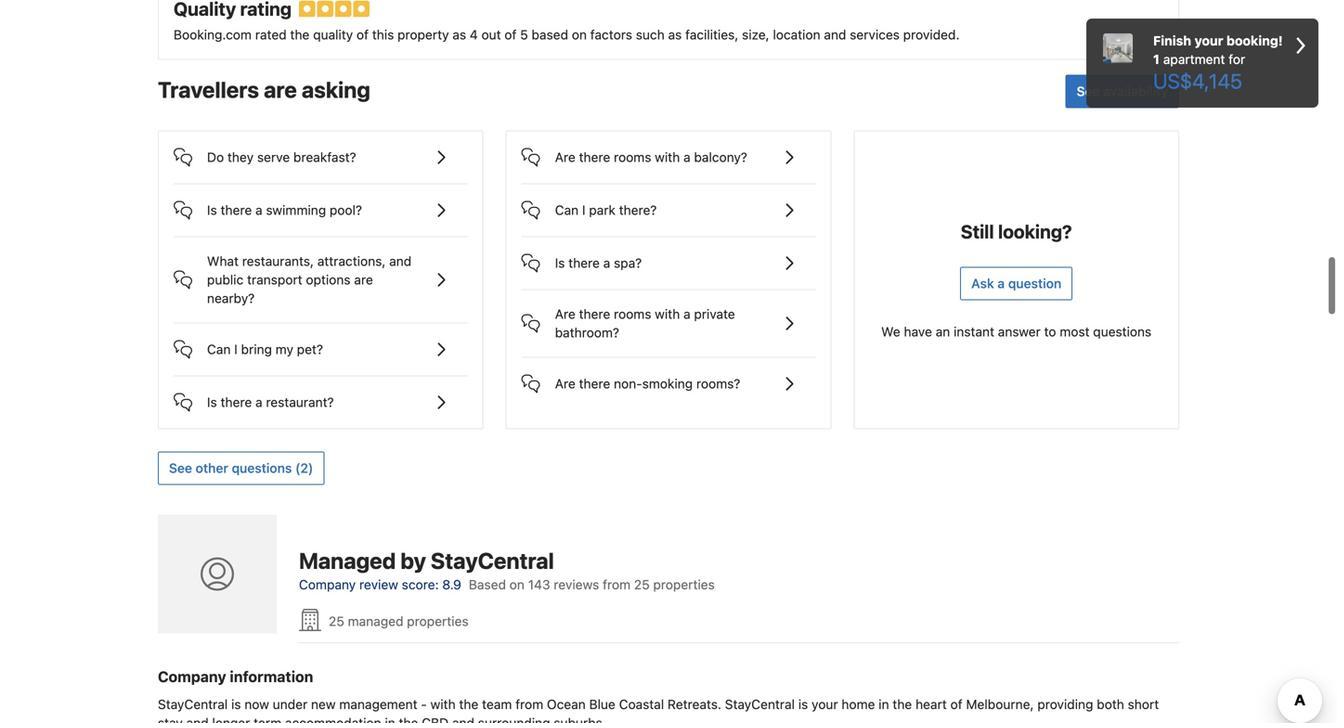 Task type: locate. For each thing, give the bounding box(es) containing it.
transport
[[247, 272, 302, 287]]

there for is there a swimming pool?
[[221, 202, 252, 218]]

the right rated
[[290, 27, 310, 42]]

with up cbd
[[431, 697, 456, 712]]

0 vertical spatial is
[[207, 202, 217, 218]]

can left bring
[[207, 342, 231, 357]]

booking.com rated the quality of this property as 4 out of 5 based on factors such as facilities, size, location and services provided.
[[174, 27, 960, 42]]

there up park
[[579, 149, 610, 165]]

melbourne,
[[966, 697, 1034, 712]]

1 vertical spatial company
[[158, 668, 226, 686]]

0 vertical spatial questions
[[1093, 324, 1152, 339]]

under
[[273, 697, 308, 712]]

see left other
[[169, 460, 192, 476]]

is there a spa? button
[[522, 237, 816, 274]]

0 horizontal spatial of
[[357, 27, 369, 42]]

are down the bathroom?
[[555, 376, 576, 391]]

i
[[582, 202, 586, 218], [234, 342, 238, 357]]

2 is from the left
[[799, 697, 808, 712]]

managed by staycentral company review score: 8.9 based on 143 reviews from 25 properties
[[299, 548, 715, 592]]

both
[[1097, 697, 1124, 712]]

of right heart
[[951, 697, 963, 712]]

1
[[1153, 52, 1160, 67]]

there
[[579, 149, 610, 165], [221, 202, 252, 218], [569, 255, 600, 271], [579, 306, 610, 322], [579, 376, 610, 391], [221, 395, 252, 410]]

4
[[470, 27, 478, 42]]

0 vertical spatial can
[[555, 202, 579, 218]]

0 vertical spatial with
[[655, 149, 680, 165]]

surrounding
[[478, 716, 550, 723]]

on right the based
[[572, 27, 587, 42]]

do
[[207, 149, 224, 165]]

1 vertical spatial is
[[555, 255, 565, 271]]

with for balcony?
[[655, 149, 680, 165]]

25 right reviews
[[634, 577, 650, 592]]

2 rooms from the top
[[614, 306, 651, 322]]

3 are from the top
[[555, 376, 576, 391]]

0 vertical spatial are
[[555, 149, 576, 165]]

0 horizontal spatial questions
[[232, 460, 292, 476]]

0 vertical spatial properties
[[653, 577, 715, 592]]

public
[[207, 272, 244, 287]]

see left availability
[[1077, 83, 1100, 99]]

i inside button
[[582, 202, 586, 218]]

is for is there a spa?
[[555, 255, 565, 271]]

there inside are there rooms with a balcony? button
[[579, 149, 610, 165]]

1 rooms from the top
[[614, 149, 651, 165]]

1 vertical spatial rooms
[[614, 306, 651, 322]]

balcony?
[[694, 149, 747, 165]]

1 vertical spatial can
[[207, 342, 231, 357]]

questions right most
[[1093, 324, 1152, 339]]

with left private
[[655, 306, 680, 322]]

as left 4
[[453, 27, 466, 42]]

25 left managed
[[329, 614, 344, 629]]

travellers
[[158, 76, 259, 102]]

0 vertical spatial company
[[299, 577, 356, 592]]

0 horizontal spatial is
[[231, 697, 241, 712]]

are up "can i park there?"
[[555, 149, 576, 165]]

1 vertical spatial properties
[[407, 614, 469, 629]]

instant
[[954, 324, 995, 339]]

staycentral up based
[[431, 548, 554, 574]]

there inside is there a spa? button
[[569, 255, 600, 271]]

and right stay in the bottom left of the page
[[186, 716, 209, 723]]

accommodation
[[285, 716, 381, 723]]

1 vertical spatial i
[[234, 342, 238, 357]]

i left park
[[582, 202, 586, 218]]

1 vertical spatial questions
[[232, 460, 292, 476]]

by
[[401, 548, 426, 574]]

i for park
[[582, 202, 586, 218]]

rooms for balcony?
[[614, 149, 651, 165]]

0 horizontal spatial as
[[453, 27, 466, 42]]

2 as from the left
[[668, 27, 682, 42]]

the left cbd
[[399, 716, 418, 723]]

1 vertical spatial with
[[655, 306, 680, 322]]

coastal
[[619, 697, 664, 712]]

with inside are there rooms with a private bathroom?
[[655, 306, 680, 322]]

see inside "see other questions (2)" button
[[169, 460, 192, 476]]

1 horizontal spatial see
[[1077, 83, 1100, 99]]

on left 143
[[510, 577, 525, 592]]

1 horizontal spatial is
[[799, 697, 808, 712]]

0 vertical spatial rooms
[[614, 149, 651, 165]]

25
[[634, 577, 650, 592], [329, 614, 344, 629]]

i inside button
[[234, 342, 238, 357]]

1 vertical spatial 25
[[329, 614, 344, 629]]

0 horizontal spatial from
[[516, 697, 543, 712]]

0 vertical spatial are
[[264, 76, 297, 102]]

there left non-
[[579, 376, 610, 391]]

1 horizontal spatial staycentral
[[431, 548, 554, 574]]

1 vertical spatial from
[[516, 697, 543, 712]]

see for see other questions (2)
[[169, 460, 192, 476]]

is left spa?
[[555, 255, 565, 271]]

of left this
[[357, 27, 369, 42]]

are left asking
[[264, 76, 297, 102]]

your
[[1195, 33, 1224, 48], [812, 697, 838, 712]]

rooms up 'there?' at the top left of page
[[614, 149, 651, 165]]

company information
[[158, 668, 313, 686]]

1 horizontal spatial can
[[555, 202, 579, 218]]

rooms for private
[[614, 306, 651, 322]]

2 are from the top
[[555, 306, 576, 322]]

8.9
[[442, 577, 461, 592]]

the left heart
[[893, 697, 912, 712]]

staycentral right retreats.
[[725, 697, 795, 712]]

0 vertical spatial from
[[603, 577, 631, 592]]

us$4,145
[[1153, 69, 1242, 93]]

see
[[1077, 83, 1100, 99], [169, 460, 192, 476]]

swimming
[[266, 202, 326, 218]]

can inside button
[[207, 342, 231, 357]]

is up what
[[207, 202, 217, 218]]

are inside are there rooms with a private bathroom?
[[555, 306, 576, 322]]

a left restaurant?
[[255, 395, 262, 410]]

0 horizontal spatial properties
[[407, 614, 469, 629]]

from
[[603, 577, 631, 592], [516, 697, 543, 712]]

0 horizontal spatial can
[[207, 342, 231, 357]]

is there a swimming pool?
[[207, 202, 362, 218]]

is
[[207, 202, 217, 218], [555, 255, 565, 271], [207, 395, 217, 410]]

rated
[[255, 27, 287, 42]]

1 vertical spatial your
[[812, 697, 838, 712]]

question
[[1008, 276, 1062, 291]]

in right home
[[879, 697, 889, 712]]

private
[[694, 306, 735, 322]]

park
[[589, 202, 616, 218]]

your up apartment
[[1195, 33, 1224, 48]]

with for private
[[655, 306, 680, 322]]

of
[[357, 27, 369, 42], [505, 27, 517, 42], [951, 697, 963, 712]]

are there rooms with a private bathroom?
[[555, 306, 735, 340]]

now
[[245, 697, 269, 712]]

see availability
[[1077, 83, 1168, 99]]

questions left (2)
[[232, 460, 292, 476]]

there inside is there a restaurant? button
[[221, 395, 252, 410]]

see availability button
[[1066, 75, 1179, 108]]

0 vertical spatial your
[[1195, 33, 1224, 48]]

0 horizontal spatial your
[[812, 697, 838, 712]]

term
[[254, 716, 282, 723]]

0 vertical spatial i
[[582, 202, 586, 218]]

company up stay in the bottom left of the page
[[158, 668, 226, 686]]

staycentral up stay in the bottom left of the page
[[158, 697, 228, 712]]

0 vertical spatial 25
[[634, 577, 650, 592]]

staycentral is now under new management - with the team from ocean blue coastal retreats.  staycentral is your home in the heart of melbourne, providing both short stay and longer term accommodation in the cbd and surrounding suburbs.
[[158, 697, 1159, 723]]

from right reviews
[[603, 577, 631, 592]]

a left private
[[684, 306, 691, 322]]

a
[[684, 149, 691, 165], [255, 202, 262, 218], [603, 255, 610, 271], [998, 276, 1005, 291], [684, 306, 691, 322], [255, 395, 262, 410]]

to
[[1044, 324, 1056, 339]]

0 horizontal spatial in
[[385, 716, 395, 723]]

is up other
[[207, 395, 217, 410]]

1 horizontal spatial properties
[[653, 577, 715, 592]]

are
[[264, 76, 297, 102], [354, 272, 373, 287]]

options
[[306, 272, 351, 287]]

1 is from the left
[[231, 697, 241, 712]]

blue
[[589, 697, 616, 712]]

1 horizontal spatial on
[[572, 27, 587, 42]]

your left home
[[812, 697, 838, 712]]

are down the attractions,
[[354, 272, 373, 287]]

of left 5
[[505, 27, 517, 42]]

0 horizontal spatial 25
[[329, 614, 344, 629]]

0 vertical spatial in
[[879, 697, 889, 712]]

rooms inside are there rooms with a private bathroom?
[[614, 306, 651, 322]]

in down "management"
[[385, 716, 395, 723]]

out
[[482, 27, 501, 42]]

cbd
[[422, 716, 449, 723]]

finish
[[1153, 33, 1192, 48]]

see other questions (2)
[[169, 460, 313, 476]]

0 horizontal spatial company
[[158, 668, 226, 686]]

2 vertical spatial is
[[207, 395, 217, 410]]

a left "swimming"
[[255, 202, 262, 218]]

restaurants,
[[242, 253, 314, 269]]

travellers are asking
[[158, 76, 370, 102]]

rightchevron image
[[1296, 32, 1306, 59]]

1 vertical spatial in
[[385, 716, 395, 723]]

there for are there rooms with a balcony?
[[579, 149, 610, 165]]

0 horizontal spatial see
[[169, 460, 192, 476]]

rooms up the bathroom?
[[614, 306, 651, 322]]

1 horizontal spatial as
[[668, 27, 682, 42]]

there left spa?
[[569, 255, 600, 271]]

size,
[[742, 27, 770, 42]]

1 vertical spatial are
[[555, 306, 576, 322]]

and right the attractions,
[[389, 253, 412, 269]]

questions
[[1093, 324, 1152, 339], [232, 460, 292, 476]]

1 horizontal spatial 25
[[634, 577, 650, 592]]

properties inside managed by staycentral company review score: 8.9 based on 143 reviews from 25 properties
[[653, 577, 715, 592]]

this
[[372, 27, 394, 42]]

i left bring
[[234, 342, 238, 357]]

are there rooms with a private bathroom? button
[[522, 290, 816, 342]]

there inside the is there a swimming pool? button
[[221, 202, 252, 218]]

ask a question
[[972, 276, 1062, 291]]

1 horizontal spatial company
[[299, 577, 356, 592]]

are there non-smoking rooms? button
[[522, 358, 816, 395]]

0 horizontal spatial on
[[510, 577, 525, 592]]

2 vertical spatial with
[[431, 697, 456, 712]]

from up surrounding
[[516, 697, 543, 712]]

provided.
[[903, 27, 960, 42]]

5
[[520, 27, 528, 42]]

can inside button
[[555, 202, 579, 218]]

as right such at the top
[[668, 27, 682, 42]]

1 as from the left
[[453, 27, 466, 42]]

booking.com
[[174, 27, 252, 42]]

rooms
[[614, 149, 651, 165], [614, 306, 651, 322]]

there up the bathroom?
[[579, 306, 610, 322]]

1 are from the top
[[555, 149, 576, 165]]

facilities,
[[685, 27, 739, 42]]

1 vertical spatial on
[[510, 577, 525, 592]]

0 horizontal spatial i
[[234, 342, 238, 357]]

can left park
[[555, 202, 579, 218]]

services
[[850, 27, 900, 42]]

2 horizontal spatial of
[[951, 697, 963, 712]]

1 horizontal spatial are
[[354, 272, 373, 287]]

1 vertical spatial see
[[169, 460, 192, 476]]

1 horizontal spatial your
[[1195, 33, 1224, 48]]

with up can i park there? button
[[655, 149, 680, 165]]

is left home
[[799, 697, 808, 712]]

are up the bathroom?
[[555, 306, 576, 322]]

0 vertical spatial see
[[1077, 83, 1100, 99]]

there inside are there rooms with a private bathroom?
[[579, 306, 610, 322]]

can i bring my pet?
[[207, 342, 323, 357]]

can i bring my pet? button
[[174, 324, 468, 361]]

company down managed
[[299, 577, 356, 592]]

2 vertical spatial are
[[555, 376, 576, 391]]

new
[[311, 697, 336, 712]]

do they serve breakfast? button
[[174, 131, 468, 168]]

and right cbd
[[452, 716, 475, 723]]

i for bring
[[234, 342, 238, 357]]

1 horizontal spatial i
[[582, 202, 586, 218]]

see inside see availability button
[[1077, 83, 1100, 99]]

non-
[[614, 376, 642, 391]]

your inside the staycentral is now under new management - with the team from ocean blue coastal retreats.  staycentral is your home in the heart of melbourne, providing both short stay and longer term accommodation in the cbd and surrounding suburbs.
[[812, 697, 838, 712]]

1 horizontal spatial from
[[603, 577, 631, 592]]

there up what
[[221, 202, 252, 218]]

looking?
[[998, 220, 1072, 242]]

there inside are there non-smoking rooms? button
[[579, 376, 610, 391]]

(2)
[[295, 460, 313, 476]]

as
[[453, 27, 466, 42], [668, 27, 682, 42]]

1 vertical spatial are
[[354, 272, 373, 287]]

there down bring
[[221, 395, 252, 410]]

25 inside managed by staycentral company review score: 8.9 based on 143 reviews from 25 properties
[[634, 577, 650, 592]]

is up longer
[[231, 697, 241, 712]]

can
[[555, 202, 579, 218], [207, 342, 231, 357]]



Task type: vqa. For each thing, say whether or not it's contained in the screenshot.
3rd region
no



Task type: describe. For each thing, give the bounding box(es) containing it.
still looking?
[[961, 220, 1072, 242]]

0 vertical spatial on
[[572, 27, 587, 42]]

location
[[773, 27, 821, 42]]

what
[[207, 253, 239, 269]]

ocean
[[547, 697, 586, 712]]

1 horizontal spatial questions
[[1093, 324, 1152, 339]]

2 horizontal spatial staycentral
[[725, 697, 795, 712]]

reviews
[[554, 577, 599, 592]]

there for are there non-smoking rooms?
[[579, 376, 610, 391]]

information
[[230, 668, 313, 686]]

such
[[636, 27, 665, 42]]

for
[[1229, 52, 1246, 67]]

there?
[[619, 202, 657, 218]]

can i park there? button
[[522, 184, 816, 221]]

staycentral inside managed by staycentral company review score: 8.9 based on 143 reviews from 25 properties
[[431, 548, 554, 574]]

suburbs.
[[554, 716, 606, 723]]

are there rooms with a balcony? button
[[522, 131, 816, 168]]

are for are there rooms with a balcony?
[[555, 149, 576, 165]]

see for see availability
[[1077, 83, 1100, 99]]

are for are there rooms with a private bathroom?
[[555, 306, 576, 322]]

143
[[528, 577, 550, 592]]

other
[[196, 460, 228, 476]]

are for are there non-smoking rooms?
[[555, 376, 576, 391]]

factors
[[590, 27, 632, 42]]

asking
[[302, 76, 370, 102]]

0 horizontal spatial staycentral
[[158, 697, 228, 712]]

managed
[[299, 548, 396, 574]]

attractions,
[[317, 253, 386, 269]]

0 horizontal spatial are
[[264, 76, 297, 102]]

stay
[[158, 716, 183, 723]]

retreats.
[[668, 697, 722, 712]]

and inside what restaurants, attractions, and public transport options are nearby?
[[389, 253, 412, 269]]

we have an instant answer to most questions
[[881, 324, 1152, 339]]

1 horizontal spatial of
[[505, 27, 517, 42]]

company inside managed by staycentral company review score: 8.9 based on 143 reviews from 25 properties
[[299, 577, 356, 592]]

there for is there a restaurant?
[[221, 395, 252, 410]]

what restaurants, attractions, and public transport options are nearby? button
[[174, 237, 468, 308]]

can for can i park there?
[[555, 202, 579, 218]]

your inside finish your booking! 1 apartment for us$4,145
[[1195, 33, 1224, 48]]

bathroom?
[[555, 325, 619, 340]]

can for can i bring my pet?
[[207, 342, 231, 357]]

management
[[339, 697, 418, 712]]

ask
[[972, 276, 994, 291]]

see other questions (2) button
[[158, 452, 324, 485]]

pet?
[[297, 342, 323, 357]]

is there a restaurant?
[[207, 395, 334, 410]]

is there a spa?
[[555, 255, 642, 271]]

a inside are there rooms with a private bathroom?
[[684, 306, 691, 322]]

is there a restaurant? button
[[174, 376, 468, 414]]

25 managed properties
[[329, 614, 469, 629]]

providing
[[1038, 697, 1093, 712]]

a left balcony?
[[684, 149, 691, 165]]

and right "location"
[[824, 27, 846, 42]]

there for are there rooms with a private bathroom?
[[579, 306, 610, 322]]

do they serve breakfast?
[[207, 149, 356, 165]]

smoking
[[642, 376, 693, 391]]

a left spa?
[[603, 255, 610, 271]]

of inside the staycentral is now under new management - with the team from ocean blue coastal retreats.  staycentral is your home in the heart of melbourne, providing both short stay and longer term accommodation in the cbd and surrounding suburbs.
[[951, 697, 963, 712]]

team
[[482, 697, 512, 712]]

1 horizontal spatial in
[[879, 697, 889, 712]]

we
[[881, 324, 901, 339]]

have
[[904, 324, 932, 339]]

short
[[1128, 697, 1159, 712]]

from inside the staycentral is now under new management - with the team from ocean blue coastal retreats.  staycentral is your home in the heart of melbourne, providing both short stay and longer term accommodation in the cbd and surrounding suburbs.
[[516, 697, 543, 712]]

there for is there a spa?
[[569, 255, 600, 271]]

is for is there a swimming pool?
[[207, 202, 217, 218]]

restaurant?
[[266, 395, 334, 410]]

ask a question button
[[960, 267, 1073, 300]]

are inside what restaurants, attractions, and public transport options are nearby?
[[354, 272, 373, 287]]

booking!
[[1227, 33, 1283, 48]]

a right ask
[[998, 276, 1005, 291]]

rooms?
[[696, 376, 741, 391]]

-
[[421, 697, 427, 712]]

questions inside "see other questions (2)" button
[[232, 460, 292, 476]]

home
[[842, 697, 875, 712]]

an
[[936, 324, 950, 339]]

the left team
[[459, 697, 479, 712]]

is for is there a restaurant?
[[207, 395, 217, 410]]

on inside managed by staycentral company review score: 8.9 based on 143 reviews from 25 properties
[[510, 577, 525, 592]]

from inside managed by staycentral company review score: 8.9 based on 143 reviews from 25 properties
[[603, 577, 631, 592]]

still
[[961, 220, 994, 242]]

based
[[469, 577, 506, 592]]

can i park there?
[[555, 202, 657, 218]]

pool?
[[330, 202, 362, 218]]

most
[[1060, 324, 1090, 339]]

breakfast?
[[293, 149, 356, 165]]

answer
[[998, 324, 1041, 339]]

availability
[[1104, 83, 1168, 99]]

property
[[398, 27, 449, 42]]

apartment
[[1163, 52, 1225, 67]]

with inside the staycentral is now under new management - with the team from ocean blue coastal retreats.  staycentral is your home in the heart of melbourne, providing both short stay and longer term accommodation in the cbd and surrounding suburbs.
[[431, 697, 456, 712]]

finish your booking! 1 apartment for us$4,145
[[1153, 33, 1283, 93]]

they
[[227, 149, 254, 165]]

quality
[[313, 27, 353, 42]]

managed
[[348, 614, 403, 629]]

longer
[[212, 716, 250, 723]]

is there a swimming pool? button
[[174, 184, 468, 221]]

bring
[[241, 342, 272, 357]]



